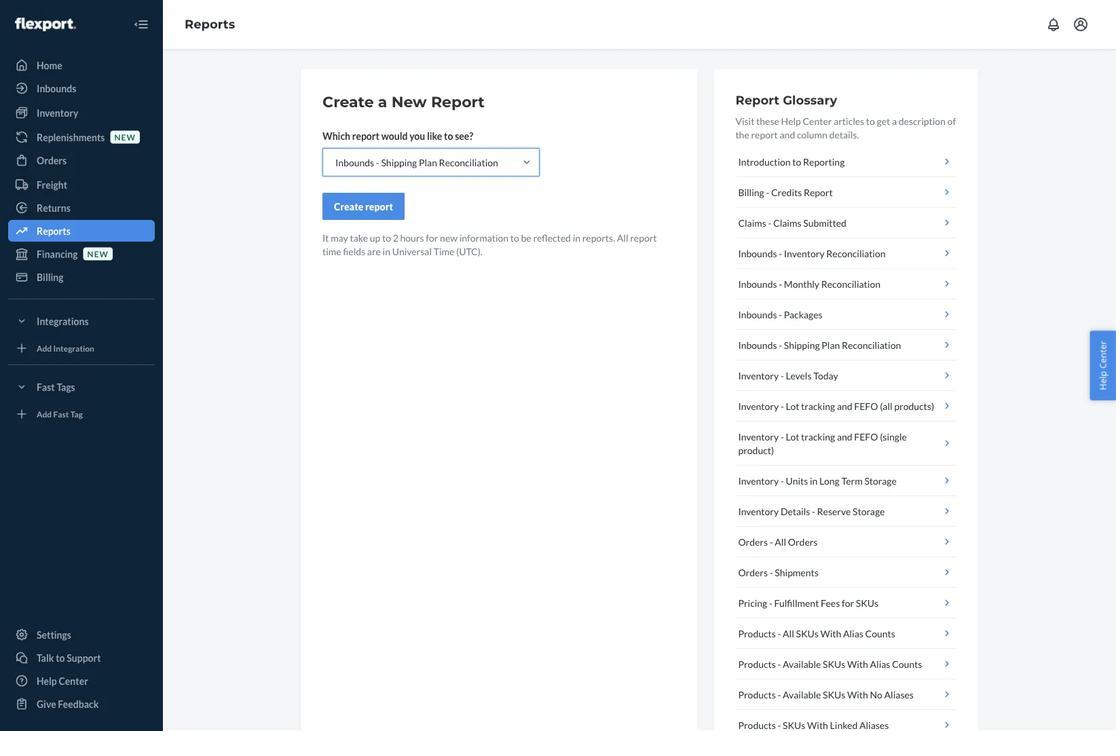 Task type: vqa. For each thing, say whether or not it's contained in the screenshot.
the Learn more button
no



Task type: locate. For each thing, give the bounding box(es) containing it.
0 horizontal spatial center
[[59, 675, 88, 687]]

aliases right linked
[[859, 719, 889, 731]]

integration
[[53, 343, 94, 353]]

0 vertical spatial fefo
[[854, 400, 878, 412]]

and down inventory - lot tracking and fefo (all products) button
[[837, 431, 852, 442]]

up
[[370, 232, 380, 243]]

for up time
[[426, 232, 438, 243]]

0 vertical spatial aliases
[[884, 689, 914, 700]]

1 vertical spatial and
[[837, 400, 852, 412]]

0 vertical spatial billing
[[738, 186, 764, 198]]

- for orders - shipments button at bottom
[[770, 567, 773, 578]]

- inside "button"
[[778, 658, 781, 670]]

- for the inventory - lot tracking and fefo (single product) button
[[781, 431, 784, 442]]

1 vertical spatial add
[[37, 409, 52, 419]]

and for inventory - lot tracking and fefo (single product)
[[837, 431, 852, 442]]

report right reports. at right top
[[630, 232, 657, 243]]

1 claims from the left
[[738, 217, 766, 228]]

create report button
[[322, 193, 405, 220]]

2 available from the top
[[783, 689, 821, 700]]

inbounds - packages button
[[736, 299, 957, 330]]

0 vertical spatial plan
[[419, 156, 437, 168]]

in inside button
[[810, 475, 818, 486]]

lot down inventory - levels today
[[786, 400, 799, 412]]

0 vertical spatial all
[[617, 232, 628, 243]]

with
[[820, 628, 841, 639], [847, 658, 868, 670], [847, 689, 868, 700], [807, 719, 828, 731]]

claims down the billing - credits report
[[738, 217, 766, 228]]

inventory - lot tracking and fefo (single product)
[[738, 431, 907, 456]]

- left credits
[[766, 186, 769, 198]]

skus down products - available skus with no aliases at the right bottom
[[783, 719, 805, 731]]

a
[[378, 93, 387, 111], [892, 115, 897, 127]]

create a new report
[[322, 93, 485, 111]]

- inside the inventory - lot tracking and fefo (single product)
[[781, 431, 784, 442]]

inbounds - monthly reconciliation button
[[736, 269, 957, 299]]

1 vertical spatial create
[[334, 201, 363, 212]]

counts inside products - available skus with alias counts "button"
[[892, 658, 922, 670]]

today
[[813, 370, 838, 381]]

lot for inventory - lot tracking and fefo (all products)
[[786, 400, 799, 412]]

inventory for inventory - units in long term storage
[[738, 475, 779, 486]]

reflected
[[533, 232, 571, 243]]

2 horizontal spatial report
[[804, 186, 833, 198]]

skus for products - available skus with no aliases
[[823, 689, 845, 700]]

plan up today
[[822, 339, 840, 351]]

freight
[[37, 179, 67, 190]]

- for inbounds - monthly reconciliation button on the right of the page
[[779, 278, 782, 290]]

universal
[[392, 245, 432, 257]]

1 available from the top
[[783, 658, 821, 670]]

report up up
[[365, 201, 393, 212]]

0 horizontal spatial help center
[[37, 675, 88, 687]]

2
[[393, 232, 398, 243]]

products)
[[894, 400, 934, 412]]

2 claims from the left
[[773, 217, 801, 228]]

1 vertical spatial billing
[[37, 271, 63, 283]]

center inside button
[[1097, 341, 1109, 369]]

- for the inbounds - inventory reconciliation button
[[779, 247, 782, 259]]

- up orders - shipments
[[770, 536, 773, 548]]

report
[[751, 129, 778, 140], [352, 130, 379, 142], [365, 201, 393, 212], [630, 232, 657, 243]]

1 products from the top
[[738, 628, 776, 639]]

alias inside button
[[843, 628, 863, 639]]

orders up pricing
[[738, 567, 768, 578]]

0 horizontal spatial claims
[[738, 217, 766, 228]]

1 vertical spatial help
[[1097, 371, 1109, 390]]

new up time
[[440, 232, 458, 243]]

new for financing
[[87, 249, 109, 259]]

1 vertical spatial center
[[1097, 341, 1109, 369]]

0 vertical spatial center
[[803, 115, 832, 127]]

0 vertical spatial reports
[[185, 17, 235, 32]]

1 vertical spatial lot
[[786, 431, 799, 442]]

add
[[37, 343, 52, 353], [37, 409, 52, 419]]

1 vertical spatial fefo
[[854, 431, 878, 442]]

orders for orders - all orders
[[738, 536, 768, 548]]

report left would at the left top
[[352, 130, 379, 142]]

2 vertical spatial and
[[837, 431, 852, 442]]

and
[[780, 129, 795, 140], [837, 400, 852, 412], [837, 431, 852, 442]]

claims - claims submitted
[[738, 217, 847, 228]]

0 vertical spatial and
[[780, 129, 795, 140]]

0 vertical spatial lot
[[786, 400, 799, 412]]

2 vertical spatial new
[[87, 249, 109, 259]]

1 vertical spatial tracking
[[801, 431, 835, 442]]

inbounds left packages
[[738, 309, 777, 320]]

- for billing - credits report "button" at the right top
[[766, 186, 769, 198]]

inbounds - shipping plan reconciliation up today
[[738, 339, 901, 351]]

alias
[[843, 628, 863, 639], [870, 658, 890, 670]]

- down inbounds - packages at the right top of page
[[779, 339, 782, 351]]

inventory inside 'button'
[[738, 505, 779, 517]]

inbounds for inbounds - monthly reconciliation button on the right of the page
[[738, 278, 777, 290]]

1 vertical spatial alias
[[870, 658, 890, 670]]

- for products - all skus with alias counts button
[[778, 628, 781, 639]]

- for "products - available skus with no aliases" button
[[778, 689, 781, 700]]

1 lot from the top
[[786, 400, 799, 412]]

lot up units
[[786, 431, 799, 442]]

- left units
[[781, 475, 784, 486]]

available inside products - available skus with alias counts "button"
[[783, 658, 821, 670]]

in left reports. at right top
[[573, 232, 580, 243]]

help inside 'visit these help center articles to get a description of the report and column details.'
[[781, 115, 801, 127]]

0 vertical spatial tracking
[[801, 400, 835, 412]]

1 vertical spatial new
[[440, 232, 458, 243]]

orders up freight
[[37, 154, 67, 166]]

1 horizontal spatial for
[[842, 597, 854, 609]]

inbounds for inbounds - packages button
[[738, 309, 777, 320]]

reports link
[[185, 17, 235, 32], [8, 220, 155, 242]]

plan inside button
[[822, 339, 840, 351]]

0 horizontal spatial billing
[[37, 271, 63, 283]]

- down which report would you like to see?
[[376, 156, 379, 168]]

1 vertical spatial in
[[383, 245, 390, 257]]

0 vertical spatial for
[[426, 232, 438, 243]]

to left get
[[866, 115, 875, 127]]

fast left tag
[[53, 409, 69, 419]]

with for products - available skus with no aliases
[[847, 689, 868, 700]]

products
[[738, 628, 776, 639], [738, 658, 776, 670], [738, 689, 776, 700], [738, 719, 776, 731]]

report down reporting
[[804, 186, 833, 198]]

- left shipments
[[770, 567, 773, 578]]

1 vertical spatial aliases
[[859, 719, 889, 731]]

- inside "button"
[[766, 186, 769, 198]]

pricing - fulfillment fees for skus button
[[736, 588, 957, 618]]

skus inside products - available skus with alias counts "button"
[[823, 658, 845, 670]]

products for products - available skus with alias counts
[[738, 658, 776, 670]]

add down fast tags
[[37, 409, 52, 419]]

report for billing - credits report
[[804, 186, 833, 198]]

0 horizontal spatial for
[[426, 232, 438, 243]]

all up orders - shipments
[[775, 536, 786, 548]]

counts for products - all skus with alias counts
[[865, 628, 895, 639]]

1 vertical spatial plan
[[822, 339, 840, 351]]

tags
[[57, 381, 75, 393]]

inbounds - shipping plan reconciliation inside button
[[738, 339, 901, 351]]

for inside button
[[842, 597, 854, 609]]

to inside button
[[793, 156, 801, 167]]

available inside "products - available skus with no aliases" button
[[783, 689, 821, 700]]

- up inventory - units in long term storage
[[781, 431, 784, 442]]

1 vertical spatial inbounds - shipping plan reconciliation
[[738, 339, 901, 351]]

2 lot from the top
[[786, 431, 799, 442]]

all down fulfillment
[[783, 628, 794, 639]]

settings link
[[8, 624, 155, 646]]

fulfillment
[[774, 597, 819, 609]]

0 vertical spatial fast
[[37, 381, 55, 393]]

0 vertical spatial available
[[783, 658, 821, 670]]

give
[[37, 698, 56, 710]]

4 products from the top
[[738, 719, 776, 731]]

1 horizontal spatial inbounds - shipping plan reconciliation
[[738, 339, 901, 351]]

a left new
[[378, 93, 387, 111]]

available for products - available skus with alias counts
[[783, 658, 821, 670]]

1 horizontal spatial center
[[803, 115, 832, 127]]

orders - shipments button
[[736, 557, 957, 588]]

fefo left (all
[[854, 400, 878, 412]]

claims down credits
[[773, 217, 801, 228]]

report inside "button"
[[804, 186, 833, 198]]

- for inventory - lot tracking and fefo (all products) button
[[781, 400, 784, 412]]

inventory up replenishments
[[37, 107, 78, 118]]

inventory down inventory - levels today
[[738, 400, 779, 412]]

report inside it may take up to 2 hours for new information to be reflected in reports. all report time fields are in universal time (utc).
[[630, 232, 657, 243]]

0 horizontal spatial help
[[37, 675, 57, 687]]

1 horizontal spatial new
[[114, 132, 136, 142]]

1 vertical spatial fast
[[53, 409, 69, 419]]

0 horizontal spatial reports
[[37, 225, 70, 237]]

- right the details
[[812, 505, 815, 517]]

0 horizontal spatial report
[[431, 93, 485, 111]]

inventory down product) at the bottom of page
[[738, 475, 779, 486]]

1 fefo from the top
[[854, 400, 878, 412]]

1 vertical spatial help center
[[37, 675, 88, 687]]

create up which
[[322, 93, 374, 111]]

1 add from the top
[[37, 343, 52, 353]]

with inside "button"
[[847, 658, 868, 670]]

fast tags button
[[8, 376, 155, 398]]

help
[[781, 115, 801, 127], [1097, 371, 1109, 390], [37, 675, 57, 687]]

- for pricing - fulfillment fees for skus button
[[769, 597, 772, 609]]

2 vertical spatial all
[[783, 628, 794, 639]]

2 horizontal spatial in
[[810, 475, 818, 486]]

products inside "button"
[[738, 658, 776, 670]]

claims
[[738, 217, 766, 228], [773, 217, 801, 228]]

in right are at the left top of page
[[383, 245, 390, 257]]

2 horizontal spatial new
[[440, 232, 458, 243]]

- down the billing - credits report
[[768, 217, 772, 228]]

and left column
[[780, 129, 795, 140]]

inbounds down claims - claims submitted
[[738, 247, 777, 259]]

2 products from the top
[[738, 658, 776, 670]]

skus inside "products - available skus with no aliases" button
[[823, 689, 845, 700]]

report for create a new report
[[431, 93, 485, 111]]

create up may
[[334, 201, 363, 212]]

0 vertical spatial inbounds - shipping plan reconciliation
[[335, 156, 498, 168]]

lot inside the inventory - lot tracking and fefo (single product)
[[786, 431, 799, 442]]

- down products - all skus with alias counts
[[778, 658, 781, 670]]

inbounds down home in the top left of the page
[[37, 82, 76, 94]]

skus up products - available skus with no aliases at the right bottom
[[823, 658, 845, 670]]

inbounds up inbounds - packages at the right top of page
[[738, 278, 777, 290]]

0 vertical spatial add
[[37, 343, 52, 353]]

help center button
[[1090, 331, 1116, 400]]

help center inside button
[[1097, 341, 1109, 390]]

new for replenishments
[[114, 132, 136, 142]]

inventory inside the inventory - lot tracking and fefo (single product)
[[738, 431, 779, 442]]

- down products - available skus with no aliases at the right bottom
[[778, 719, 781, 731]]

0 horizontal spatial in
[[383, 245, 390, 257]]

to left reporting
[[793, 156, 801, 167]]

plan down like
[[419, 156, 437, 168]]

fefo left (single
[[854, 431, 878, 442]]

1 horizontal spatial reports
[[185, 17, 235, 32]]

- down fulfillment
[[778, 628, 781, 639]]

inbounds - monthly reconciliation
[[738, 278, 881, 290]]

0 horizontal spatial inbounds - shipping plan reconciliation
[[335, 156, 498, 168]]

1 vertical spatial available
[[783, 689, 821, 700]]

report
[[736, 92, 779, 107], [431, 93, 485, 111], [804, 186, 833, 198]]

introduction
[[738, 156, 791, 167]]

fefo inside the inventory - lot tracking and fefo (single product)
[[854, 431, 878, 442]]

tracking for (single
[[801, 431, 835, 442]]

1 vertical spatial shipping
[[784, 339, 820, 351]]

reports.
[[582, 232, 615, 243]]

report up see?
[[431, 93, 485, 111]]

skus inside products - all skus with alias counts button
[[796, 628, 819, 639]]

1 vertical spatial a
[[892, 115, 897, 127]]

skus down 'pricing - fulfillment fees for skus'
[[796, 628, 819, 639]]

2 vertical spatial center
[[59, 675, 88, 687]]

help center link
[[8, 670, 155, 692]]

2 fefo from the top
[[854, 431, 878, 442]]

0 vertical spatial help
[[781, 115, 801, 127]]

- for the inbounds - shipping plan reconciliation button at the top of page
[[779, 339, 782, 351]]

create inside button
[[334, 201, 363, 212]]

center
[[803, 115, 832, 127], [1097, 341, 1109, 369], [59, 675, 88, 687]]

inventory left levels
[[738, 370, 779, 381]]

shipping down which report would you like to see?
[[381, 156, 417, 168]]

1 vertical spatial all
[[775, 536, 786, 548]]

orders up shipments
[[788, 536, 818, 548]]

orders inside button
[[738, 567, 768, 578]]

with left no
[[847, 689, 868, 700]]

- down claims - claims submitted
[[779, 247, 782, 259]]

storage inside button
[[865, 475, 897, 486]]

1 vertical spatial reports
[[37, 225, 70, 237]]

for inside it may take up to 2 hours for new information to be reflected in reports. all report time fields are in universal time (utc).
[[426, 232, 438, 243]]

tracking inside the inventory - lot tracking and fefo (single product)
[[801, 431, 835, 442]]

available up products - skus with linked aliases
[[783, 689, 821, 700]]

1 horizontal spatial help
[[781, 115, 801, 127]]

- up products - skus with linked aliases
[[778, 689, 781, 700]]

aliases right no
[[884, 689, 914, 700]]

for right fees
[[842, 597, 854, 609]]

open notifications image
[[1046, 16, 1062, 33]]

aliases
[[884, 689, 914, 700], [859, 719, 889, 731]]

alias down pricing - fulfillment fees for skus button
[[843, 628, 863, 639]]

reconciliation
[[439, 156, 498, 168], [826, 247, 886, 259], [821, 278, 881, 290], [842, 339, 901, 351]]

1 horizontal spatial billing
[[738, 186, 764, 198]]

0 horizontal spatial plan
[[419, 156, 437, 168]]

tracking down "inventory - lot tracking and fefo (all products)"
[[801, 431, 835, 442]]

orders up orders - shipments
[[738, 536, 768, 548]]

which
[[322, 130, 350, 142]]

alias up no
[[870, 658, 890, 670]]

inbounds - shipping plan reconciliation
[[335, 156, 498, 168], [738, 339, 901, 351]]

- down inventory - levels today
[[781, 400, 784, 412]]

2 vertical spatial in
[[810, 475, 818, 486]]

fefo inside inventory - lot tracking and fefo (all products) button
[[854, 400, 878, 412]]

new
[[114, 132, 136, 142], [440, 232, 458, 243], [87, 249, 109, 259]]

inventory up 'orders - all orders'
[[738, 505, 779, 517]]

alias inside "button"
[[870, 658, 890, 670]]

1 horizontal spatial help center
[[1097, 341, 1109, 390]]

report inside 'visit these help center articles to get a description of the report and column details.'
[[751, 129, 778, 140]]

and inside the inventory - lot tracking and fefo (single product)
[[837, 431, 852, 442]]

details.
[[829, 129, 859, 140]]

create
[[322, 93, 374, 111], [334, 201, 363, 212]]

1 vertical spatial storage
[[853, 505, 885, 517]]

with down fees
[[820, 628, 841, 639]]

feedback
[[58, 698, 99, 710]]

all right reports. at right top
[[617, 232, 628, 243]]

add integration
[[37, 343, 94, 353]]

- for orders - all orders button
[[770, 536, 773, 548]]

lot for inventory - lot tracking and fefo (single product)
[[786, 431, 799, 442]]

inbounds - shipping plan reconciliation down you
[[335, 156, 498, 168]]

which report would you like to see?
[[322, 130, 473, 142]]

0 vertical spatial alias
[[843, 628, 863, 639]]

billing for billing
[[37, 271, 63, 283]]

report up these
[[736, 92, 779, 107]]

give feedback
[[37, 698, 99, 710]]

description
[[899, 115, 946, 127]]

0 horizontal spatial shipping
[[381, 156, 417, 168]]

for
[[426, 232, 438, 243], [842, 597, 854, 609]]

2 vertical spatial help
[[37, 675, 57, 687]]

products for products - available skus with no aliases
[[738, 689, 776, 700]]

1 tracking from the top
[[801, 400, 835, 412]]

- for products - available skus with alias counts "button"
[[778, 658, 781, 670]]

1 vertical spatial for
[[842, 597, 854, 609]]

1 horizontal spatial alias
[[870, 658, 890, 670]]

orders
[[37, 154, 67, 166], [738, 536, 768, 548], [788, 536, 818, 548], [738, 567, 768, 578]]

add for add integration
[[37, 343, 52, 353]]

1 vertical spatial counts
[[892, 658, 922, 670]]

products for products - skus with linked aliases
[[738, 719, 776, 731]]

new up billing link
[[87, 249, 109, 259]]

- inside "button"
[[768, 217, 772, 228]]

storage right reserve
[[853, 505, 885, 517]]

0 horizontal spatial reports link
[[8, 220, 155, 242]]

2 add from the top
[[37, 409, 52, 419]]

products - all skus with alias counts
[[738, 628, 895, 639]]

billing down financing
[[37, 271, 63, 283]]

all for orders
[[775, 536, 786, 548]]

shipping down packages
[[784, 339, 820, 351]]

tracking down today
[[801, 400, 835, 412]]

inbounds down inbounds - packages at the right top of page
[[738, 339, 777, 351]]

add integration link
[[8, 337, 155, 359]]

available down products - all skus with alias counts
[[783, 658, 821, 670]]

create for create report
[[334, 201, 363, 212]]

see?
[[455, 130, 473, 142]]

- left monthly
[[779, 278, 782, 290]]

shipping
[[381, 156, 417, 168], [784, 339, 820, 351]]

1 horizontal spatial report
[[736, 92, 779, 107]]

orders - shipments
[[738, 567, 819, 578]]

new inside it may take up to 2 hours for new information to be reflected in reports. all report time fields are in universal time (utc).
[[440, 232, 458, 243]]

fefo for (single
[[854, 431, 878, 442]]

1 horizontal spatial shipping
[[784, 339, 820, 351]]

3 products from the top
[[738, 689, 776, 700]]

all inside it may take up to 2 hours for new information to be reflected in reports. all report time fields are in universal time (utc).
[[617, 232, 628, 243]]

0 vertical spatial storage
[[865, 475, 897, 486]]

billing link
[[8, 266, 155, 288]]

replenishments
[[37, 131, 105, 143]]

0 vertical spatial reports link
[[185, 17, 235, 32]]

inventory for inventory - lot tracking and fefo (all products)
[[738, 400, 779, 412]]

1 horizontal spatial in
[[573, 232, 580, 243]]

0 vertical spatial help center
[[1097, 341, 1109, 390]]

billing down introduction
[[738, 186, 764, 198]]

reporting
[[803, 156, 845, 167]]

storage right term
[[865, 475, 897, 486]]

help center
[[1097, 341, 1109, 390], [37, 675, 88, 687]]

0 vertical spatial counts
[[865, 628, 895, 639]]

- for the products - skus with linked aliases button
[[778, 719, 781, 731]]

2 horizontal spatial help
[[1097, 371, 1109, 390]]

add fast tag
[[37, 409, 83, 419]]

- left packages
[[779, 309, 782, 320]]

monthly
[[784, 278, 819, 290]]

storage inside 'button'
[[853, 505, 885, 517]]

0 horizontal spatial a
[[378, 93, 387, 111]]

0 horizontal spatial alias
[[843, 628, 863, 639]]

0 vertical spatial new
[[114, 132, 136, 142]]

to right talk
[[56, 652, 65, 664]]

report down these
[[751, 129, 778, 140]]

packages
[[784, 309, 823, 320]]

1 horizontal spatial a
[[892, 115, 897, 127]]

0 vertical spatial a
[[378, 93, 387, 111]]

with down products - all skus with alias counts button
[[847, 658, 868, 670]]

help inside help center link
[[37, 675, 57, 687]]

0 horizontal spatial new
[[87, 249, 109, 259]]

inventory up product) at the bottom of page
[[738, 431, 779, 442]]

inbounds link
[[8, 77, 155, 99]]

counts inside products - all skus with alias counts button
[[865, 628, 895, 639]]

term
[[841, 475, 863, 486]]

1 horizontal spatial plan
[[822, 339, 840, 351]]

- left levels
[[781, 370, 784, 381]]

2 tracking from the top
[[801, 431, 835, 442]]

billing inside "button"
[[738, 186, 764, 198]]

0 vertical spatial create
[[322, 93, 374, 111]]

2 horizontal spatial center
[[1097, 341, 1109, 369]]

1 vertical spatial reports link
[[8, 220, 155, 242]]

tracking for (all
[[801, 400, 835, 412]]

alias for products - all skus with alias counts
[[843, 628, 863, 639]]

1 horizontal spatial claims
[[773, 217, 801, 228]]

skus right fees
[[856, 597, 879, 609]]



Task type: describe. For each thing, give the bounding box(es) containing it.
visit these help center articles to get a description of the report and column details.
[[736, 115, 956, 140]]

fast tags
[[37, 381, 75, 393]]

take
[[350, 232, 368, 243]]

credits
[[771, 186, 802, 198]]

available for products - available skus with no aliases
[[783, 689, 821, 700]]

- for "claims - claims submitted" "button"
[[768, 217, 772, 228]]

long
[[820, 475, 840, 486]]

inventory up monthly
[[784, 247, 825, 259]]

all for products
[[783, 628, 794, 639]]

would
[[381, 130, 408, 142]]

introduction to reporting
[[738, 156, 845, 167]]

get
[[877, 115, 890, 127]]

products - available skus with alias counts
[[738, 658, 922, 670]]

freight link
[[8, 174, 155, 196]]

orders - all orders button
[[736, 527, 957, 557]]

inbounds for the inbounds - inventory reconciliation button
[[738, 247, 777, 259]]

integrations
[[37, 315, 89, 327]]

products for products - all skus with alias counts
[[738, 628, 776, 639]]

billing for billing - credits report
[[738, 186, 764, 198]]

skus inside pricing - fulfillment fees for skus button
[[856, 597, 879, 609]]

support
[[67, 652, 101, 664]]

a inside 'visit these help center articles to get a description of the report and column details.'
[[892, 115, 897, 127]]

to left be
[[510, 232, 519, 243]]

with for products - available skus with alias counts
[[847, 658, 868, 670]]

reserve
[[817, 505, 851, 517]]

- for inventory - units in long term storage button
[[781, 475, 784, 486]]

hours
[[400, 232, 424, 243]]

(all
[[880, 400, 893, 412]]

linked
[[830, 719, 858, 731]]

inventory - levels today button
[[736, 361, 957, 391]]

alias for products - available skus with alias counts
[[870, 658, 890, 670]]

orders for orders
[[37, 154, 67, 166]]

visit
[[736, 115, 755, 127]]

products - available skus with alias counts button
[[736, 649, 957, 680]]

inventory details - reserve storage button
[[736, 496, 957, 527]]

orders for orders - shipments
[[738, 567, 768, 578]]

flexport logo image
[[15, 18, 76, 31]]

close navigation image
[[133, 16, 149, 33]]

financing
[[37, 248, 78, 260]]

be
[[521, 232, 531, 243]]

inbounds - inventory reconciliation
[[738, 247, 886, 259]]

- inside 'button'
[[812, 505, 815, 517]]

billing - credits report
[[738, 186, 833, 198]]

inventory link
[[8, 102, 155, 124]]

products - skus with linked aliases button
[[736, 710, 957, 731]]

- for inventory - levels today button
[[781, 370, 784, 381]]

add for add fast tag
[[37, 409, 52, 419]]

it
[[322, 232, 329, 243]]

inventory - lot tracking and fefo (all products) button
[[736, 391, 957, 422]]

information
[[459, 232, 509, 243]]

to left 2
[[382, 232, 391, 243]]

glossary
[[783, 92, 837, 107]]

talk to support
[[37, 652, 101, 664]]

inbounds for the inbounds - shipping plan reconciliation button at the top of page
[[738, 339, 777, 351]]

create for create a new report
[[322, 93, 374, 111]]

help inside help center button
[[1097, 371, 1109, 390]]

orders - all orders
[[738, 536, 818, 548]]

returns
[[37, 202, 70, 214]]

products - available skus with no aliases button
[[736, 680, 957, 710]]

inventory - units in long term storage
[[738, 475, 897, 486]]

pricing - fulfillment fees for skus
[[738, 597, 879, 609]]

tag
[[70, 409, 83, 419]]

and inside 'visit these help center articles to get a description of the report and column details.'
[[780, 129, 795, 140]]

skus for products - all skus with alias counts
[[796, 628, 819, 639]]

are
[[367, 245, 381, 257]]

inventory for inventory - levels today
[[738, 370, 779, 381]]

counts for products - available skus with alias counts
[[892, 658, 922, 670]]

0 vertical spatial in
[[573, 232, 580, 243]]

levels
[[786, 370, 812, 381]]

inbounds down which
[[335, 156, 374, 168]]

the
[[736, 129, 749, 140]]

center inside 'visit these help center articles to get a description of the report and column details.'
[[803, 115, 832, 127]]

inbounds - shipping plan reconciliation button
[[736, 330, 957, 361]]

to inside 'visit these help center articles to get a description of the report and column details.'
[[866, 115, 875, 127]]

reconciliation down see?
[[439, 156, 498, 168]]

home
[[37, 59, 62, 71]]

introduction to reporting button
[[736, 147, 957, 177]]

submitted
[[803, 217, 847, 228]]

product)
[[738, 444, 774, 456]]

time
[[434, 245, 454, 257]]

1 horizontal spatial reports link
[[185, 17, 235, 32]]

open account menu image
[[1073, 16, 1089, 33]]

reconciliation down the inbounds - inventory reconciliation button
[[821, 278, 881, 290]]

pricing
[[738, 597, 767, 609]]

inventory for inventory
[[37, 107, 78, 118]]

create report
[[334, 201, 393, 212]]

products - available skus with no aliases
[[738, 689, 914, 700]]

- for inbounds - packages button
[[779, 309, 782, 320]]

(utc).
[[456, 245, 483, 257]]

shipments
[[775, 567, 819, 578]]

with left linked
[[807, 719, 828, 731]]

inbounds - packages
[[738, 309, 823, 320]]

shipping inside the inbounds - shipping plan reconciliation button
[[784, 339, 820, 351]]

skus for products - available skus with alias counts
[[823, 658, 845, 670]]

inventory - units in long term storage button
[[736, 466, 957, 496]]

products - skus with linked aliases
[[738, 719, 889, 731]]

fees
[[821, 597, 840, 609]]

home link
[[8, 54, 155, 76]]

fefo for (all
[[854, 400, 878, 412]]

new
[[391, 93, 427, 111]]

it may take up to 2 hours for new information to be reflected in reports. all report time fields are in universal time (utc).
[[322, 232, 657, 257]]

to inside button
[[56, 652, 65, 664]]

fields
[[343, 245, 365, 257]]

inventory - lot tracking and fefo (all products)
[[738, 400, 934, 412]]

inventory for inventory details - reserve storage
[[738, 505, 779, 517]]

column
[[797, 129, 828, 140]]

give feedback button
[[8, 693, 155, 715]]

skus inside the products - skus with linked aliases button
[[783, 719, 805, 731]]

and for inventory - lot tracking and fefo (all products)
[[837, 400, 852, 412]]

report inside button
[[365, 201, 393, 212]]

reconciliation down "claims - claims submitted" "button"
[[826, 247, 886, 259]]

(single
[[880, 431, 907, 442]]

inventory for inventory - lot tracking and fefo (single product)
[[738, 431, 779, 442]]

reconciliation down inbounds - packages button
[[842, 339, 901, 351]]

like
[[427, 130, 442, 142]]

0 vertical spatial shipping
[[381, 156, 417, 168]]

reports inside reports "link"
[[37, 225, 70, 237]]

inventory details - reserve storage
[[738, 505, 885, 517]]

no
[[870, 689, 883, 700]]

to right like
[[444, 130, 453, 142]]

with for products - all skus with alias counts
[[820, 628, 841, 639]]

fast inside dropdown button
[[37, 381, 55, 393]]

billing - credits report button
[[736, 177, 957, 208]]

talk
[[37, 652, 54, 664]]

claims - claims submitted button
[[736, 208, 957, 238]]



